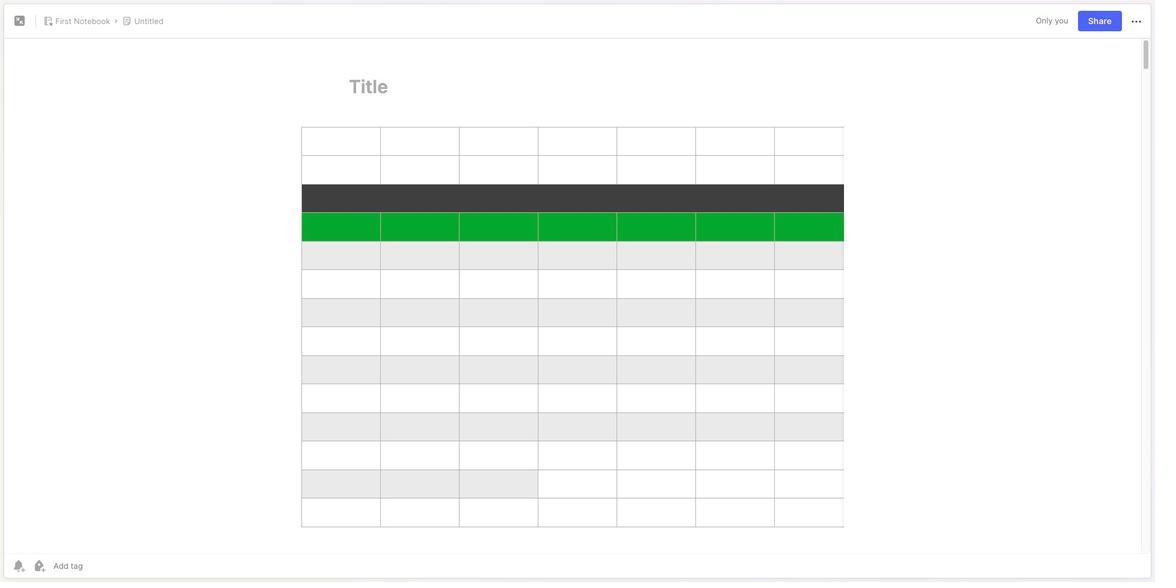 Task type: locate. For each thing, give the bounding box(es) containing it.
note window element
[[4, 4, 1152, 582]]

add tag image
[[32, 559, 46, 574]]

Note Editor text field
[[4, 38, 1152, 554]]

Add tag field
[[52, 561, 143, 572]]

collapse note image
[[13, 14, 27, 28]]

More actions field
[[1130, 13, 1144, 29]]



Task type: describe. For each thing, give the bounding box(es) containing it.
more actions image
[[1130, 14, 1144, 29]]

add a reminder image
[[11, 559, 26, 574]]



Task type: vqa. For each thing, say whether or not it's contained in the screenshot.
Search text field
no



